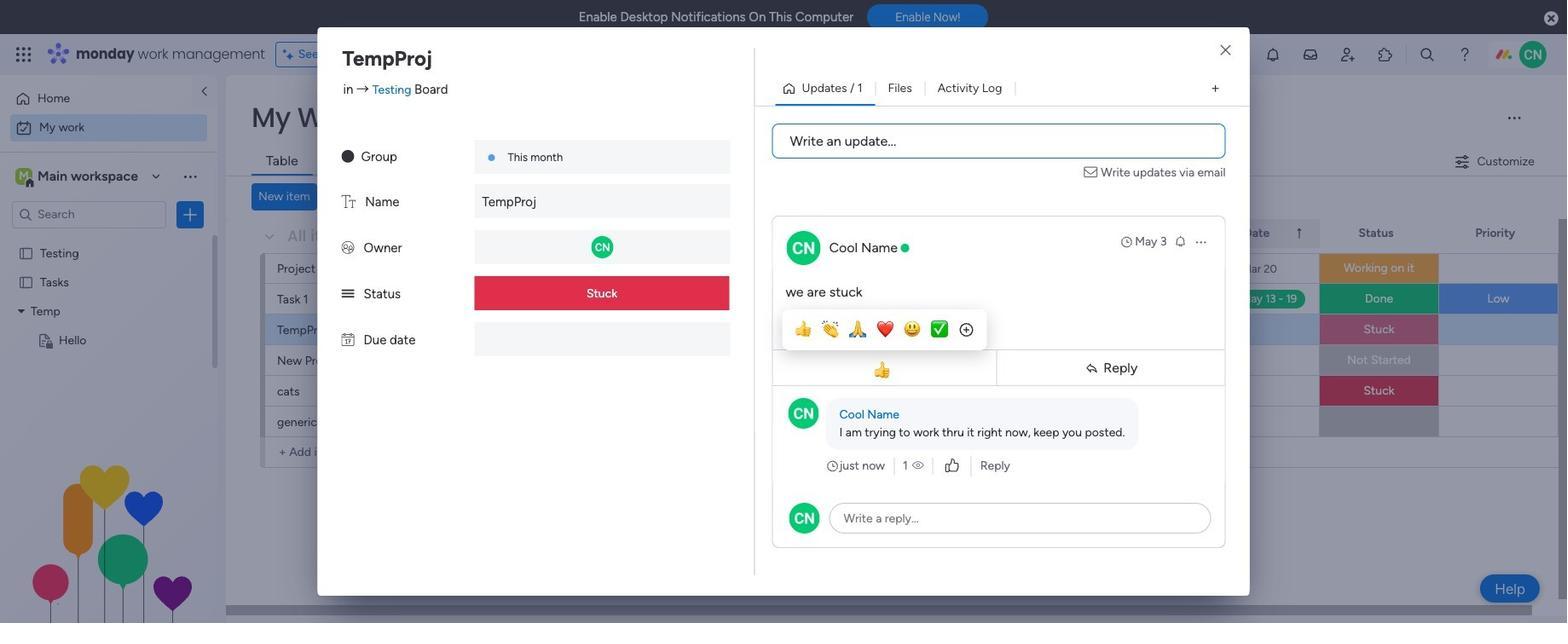 Task type: vqa. For each thing, say whether or not it's contained in the screenshot.
v2 like image
yes



Task type: describe. For each thing, give the bounding box(es) containing it.
2 tab from the left
[[313, 148, 396, 176]]

public board image
[[18, 246, 34, 262]]

v2 status image
[[342, 287, 354, 302]]

search everything image
[[1419, 46, 1436, 63]]

invite members image
[[1340, 46, 1357, 63]]

Filter dashboard by text search field
[[331, 183, 491, 211]]

Search in workspace field
[[36, 205, 142, 225]]

private board image
[[37, 333, 53, 349]]

search image
[[471, 190, 484, 204]]

dapulse date column image
[[342, 333, 354, 348]]

add view image
[[1212, 82, 1219, 95]]

envelope o image
[[1084, 164, 1101, 182]]

1 tab from the left
[[252, 148, 313, 176]]

1 vertical spatial option
[[10, 114, 207, 142]]

dapulse close image
[[1545, 10, 1559, 27]]

dapulse text column image
[[342, 194, 356, 210]]

select product image
[[15, 46, 32, 63]]

v2 like image
[[946, 457, 959, 476]]

v2 sun image
[[342, 149, 354, 165]]

2 vertical spatial option
[[0, 238, 217, 242]]

public board image
[[18, 275, 34, 291]]



Task type: locate. For each thing, give the bounding box(es) containing it.
tab up dapulse text column icon
[[313, 148, 396, 176]]

caret down image
[[18, 306, 25, 318]]

0 vertical spatial option
[[10, 85, 182, 113]]

monday marketplace image
[[1377, 46, 1394, 63]]

update feed image
[[1302, 46, 1319, 63]]

dapulse checkmark sign image
[[1225, 290, 1234, 308]]

cool name image
[[1520, 41, 1547, 68]]

column header
[[1201, 219, 1320, 248]]

list box
[[0, 236, 217, 585]]

help image
[[1457, 46, 1474, 63]]

workspace selection element
[[12, 163, 147, 191]]

tab list
[[252, 148, 396, 176]]

lottie animation element
[[0, 451, 217, 623]]

see plans image
[[283, 45, 298, 64]]

v2 seen image
[[912, 458, 924, 475]]

tab left v2 sun image
[[252, 148, 313, 176]]

dialog
[[0, 0, 1568, 623]]

tab
[[252, 148, 313, 176], [313, 148, 396, 176]]

close image
[[1221, 44, 1231, 57]]

option
[[10, 85, 182, 113], [10, 114, 207, 142], [0, 238, 217, 242]]

lottie animation image
[[0, 451, 217, 623]]

None search field
[[331, 183, 491, 211]]

v2 multiple person column image
[[342, 240, 354, 256]]

sort image
[[1293, 227, 1307, 240]]

notifications image
[[1265, 46, 1282, 63]]



